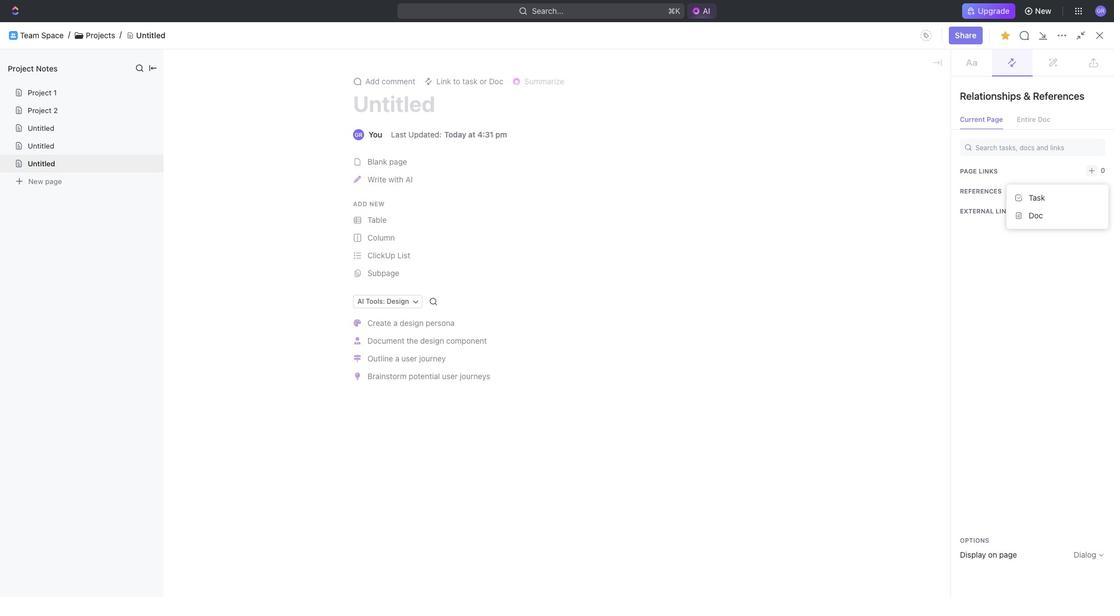 Task type: locate. For each thing, give the bounding box(es) containing it.
new
[[1036, 6, 1052, 16], [1071, 31, 1087, 40], [28, 177, 43, 186]]

1 vertical spatial a
[[395, 354, 400, 363]]

1 vertical spatial user
[[442, 372, 458, 381]]

references down page links
[[961, 187, 1003, 194]]

user tie image
[[355, 337, 361, 345]]

write with ai
[[368, 175, 413, 184]]

0 vertical spatial design
[[400, 318, 424, 328]]

page inside the blank page button
[[390, 157, 407, 166]]

design up journey
[[421, 336, 444, 346]]

0 up doc button
[[1102, 186, 1106, 195]]

2 vertical spatial project
[[28, 106, 52, 115]]

clickup list
[[368, 251, 411, 260]]

&
[[1024, 90, 1031, 102]]

dashboards link
[[4, 110, 136, 128]]

sharing
[[1000, 200, 1024, 208]]

user inside "button"
[[442, 372, 458, 381]]

0 horizontal spatial page
[[45, 177, 62, 186]]

user
[[402, 354, 417, 363], [442, 372, 458, 381]]

0
[[1102, 166, 1106, 175], [1102, 186, 1106, 195]]

lightbulb image
[[355, 373, 361, 380]]

signs post image
[[354, 355, 361, 363]]

a
[[394, 318, 398, 328], [395, 354, 400, 363]]

project left "1"
[[28, 88, 52, 97]]

untitled down add comment
[[353, 90, 436, 116]]

page right on on the bottom right
[[1000, 550, 1018, 560]]

0 vertical spatial new
[[1036, 6, 1052, 16]]

team space link
[[20, 30, 64, 40]]

add left new
[[353, 200, 368, 207]]

column button
[[350, 229, 756, 247]]

0 vertical spatial project
[[8, 64, 34, 73]]

a right outline
[[395, 354, 400, 363]]

0 vertical spatial page
[[988, 115, 1004, 124]]

0 vertical spatial favorites
[[487, 76, 526, 86]]

sidebar navigation
[[0, 22, 141, 597]]

project for project 1
[[28, 88, 52, 97]]

1 column header from the left
[[155, 195, 167, 214]]

1 vertical spatial favorites
[[9, 161, 38, 169]]

with
[[389, 175, 404, 184]]

add
[[366, 77, 380, 86], [353, 200, 368, 207]]

spaces
[[9, 180, 32, 188]]

current
[[961, 115, 986, 124]]

1 vertical spatial page
[[45, 177, 62, 186]]

docs
[[161, 31, 180, 40], [1035, 31, 1053, 40], [27, 95, 45, 105]]

a for outline
[[395, 354, 400, 363]]

add comment
[[366, 77, 416, 86]]

page
[[988, 115, 1004, 124], [961, 167, 978, 174]]

page right spaces
[[45, 177, 62, 186]]

0 vertical spatial 0
[[1102, 166, 1106, 175]]

1 0 from the top
[[1102, 166, 1106, 175]]

untitled down the project 2
[[28, 124, 54, 133]]

project
[[8, 64, 34, 73], [28, 88, 52, 97], [28, 106, 52, 115]]

add for add comment
[[366, 77, 380, 86]]

0 vertical spatial add
[[366, 77, 380, 86]]

2 vertical spatial page
[[1000, 550, 1018, 560]]

1 horizontal spatial user
[[442, 372, 458, 381]]

1 vertical spatial doc
[[1039, 115, 1051, 124]]

links up external links
[[980, 167, 999, 174]]

notes
[[36, 64, 58, 73]]

palette image
[[354, 320, 361, 327]]

user for potential
[[442, 372, 458, 381]]

doc
[[1089, 31, 1104, 40], [1039, 115, 1051, 124], [1030, 211, 1044, 220]]

2 horizontal spatial new
[[1071, 31, 1087, 40]]

1 vertical spatial links
[[997, 207, 1016, 214]]

user down journey
[[442, 372, 458, 381]]

user inside button
[[402, 354, 417, 363]]

1 horizontal spatial page
[[988, 115, 1004, 124]]

subpage button
[[350, 265, 756, 282]]

1
[[54, 88, 57, 97]]

1 horizontal spatial references
[[1034, 90, 1085, 102]]

a inside outline a user journey button
[[395, 354, 400, 363]]

blank page
[[368, 157, 407, 166]]

1 vertical spatial new
[[1071, 31, 1087, 40]]

0 horizontal spatial new
[[28, 177, 43, 186]]

entire
[[1018, 115, 1037, 124]]

brainstorm potential user journeys button
[[350, 368, 756, 386]]

references
[[1034, 90, 1085, 102], [961, 187, 1003, 194]]

entire doc
[[1018, 115, 1051, 124]]

2 cell from the left
[[576, 213, 687, 233]]

relationships
[[961, 90, 1022, 102]]

0 horizontal spatial user
[[402, 354, 417, 363]]

1 vertical spatial add
[[353, 200, 368, 207]]

0 vertical spatial a
[[394, 318, 398, 328]]

1 vertical spatial 0
[[1102, 186, 1106, 195]]

5 cell from the left
[[905, 213, 993, 233]]

design inside button
[[421, 336, 444, 346]]

options
[[961, 537, 990, 544]]

references right &
[[1034, 90, 1085, 102]]

page right current
[[988, 115, 1004, 124]]

1 horizontal spatial favorites
[[487, 76, 526, 86]]

0 horizontal spatial docs
[[27, 95, 45, 105]]

new doc
[[1071, 31, 1104, 40]]

outline
[[368, 354, 393, 363]]

document the design component button
[[350, 332, 756, 350]]

favorites up spaces
[[9, 161, 38, 169]]

a right create on the left of the page
[[394, 318, 398, 328]]

create a design persona
[[368, 318, 455, 328]]

1 vertical spatial page
[[961, 167, 978, 174]]

add left comment
[[366, 77, 380, 86]]

0 vertical spatial page
[[390, 157, 407, 166]]

sharing row
[[155, 195, 1102, 214]]

project left notes
[[8, 64, 34, 73]]

0 horizontal spatial references
[[961, 187, 1003, 194]]

2 0 from the top
[[1102, 186, 1106, 195]]

Search tasks, docs and links text field
[[967, 139, 1102, 156]]

new right search docs
[[1071, 31, 1087, 40]]

1 vertical spatial design
[[421, 336, 444, 346]]

0 vertical spatial user
[[402, 354, 417, 363]]

new page
[[28, 177, 62, 186]]

links for external links
[[997, 207, 1016, 214]]

design
[[400, 318, 424, 328], [421, 336, 444, 346]]

design up the
[[400, 318, 424, 328]]

page up external in the top right of the page
[[961, 167, 978, 174]]

a inside create a design persona button
[[394, 318, 398, 328]]

search
[[1007, 31, 1033, 40]]

user for a
[[402, 354, 417, 363]]

untitled right projects
[[136, 30, 165, 40]]

docs inside button
[[1035, 31, 1053, 40]]

tab list containing assigned
[[168, 173, 433, 195]]

1 vertical spatial project
[[28, 88, 52, 97]]

page for new page
[[45, 177, 62, 186]]

search docs
[[1007, 31, 1053, 40]]

new for new doc
[[1071, 31, 1087, 40]]

2 vertical spatial doc
[[1030, 211, 1044, 220]]

table button
[[350, 211, 756, 229]]

links right external in the top right of the page
[[997, 207, 1016, 214]]

favorites up pm
[[487, 76, 526, 86]]

page up the with
[[390, 157, 407, 166]]

design inside button
[[400, 318, 424, 328]]

1 horizontal spatial new
[[1036, 6, 1052, 16]]

tab list
[[168, 173, 433, 195]]

row
[[155, 212, 1102, 234]]

docs link
[[4, 92, 136, 109]]

project left 2
[[28, 106, 52, 115]]

doc button
[[1012, 207, 1105, 225]]

new down favorites button
[[28, 177, 43, 186]]

3 cell from the left
[[687, 213, 816, 233]]

1 vertical spatial references
[[961, 187, 1003, 194]]

0 up task button
[[1102, 166, 1106, 175]]

links for page links
[[980, 167, 999, 174]]

project 1
[[28, 88, 57, 97]]

journey
[[420, 354, 446, 363]]

design for a
[[400, 318, 424, 328]]

3 column header from the left
[[687, 195, 816, 214]]

2 vertical spatial new
[[28, 177, 43, 186]]

2 horizontal spatial page
[[1000, 550, 1018, 560]]

display on page
[[961, 550, 1018, 560]]

a for create
[[394, 318, 398, 328]]

cell
[[155, 213, 167, 233], [576, 213, 687, 233], [687, 213, 816, 233], [816, 213, 905, 233], [905, 213, 993, 233]]

0 vertical spatial references
[[1034, 90, 1085, 102]]

4:31
[[478, 130, 494, 139]]

2 horizontal spatial docs
[[1035, 31, 1053, 40]]

column header
[[155, 195, 167, 214], [576, 195, 687, 214], [687, 195, 816, 214], [816, 195, 905, 214]]

0 vertical spatial doc
[[1089, 31, 1104, 40]]

brainstorm potential user journeys
[[368, 372, 491, 381]]

page
[[390, 157, 407, 166], [45, 177, 62, 186], [1000, 550, 1018, 560]]

clickup list button
[[350, 247, 756, 265]]

0 vertical spatial links
[[980, 167, 999, 174]]

0 horizontal spatial favorites
[[9, 161, 38, 169]]

upgrade link
[[963, 3, 1016, 19]]

new up search docs
[[1036, 6, 1052, 16]]

user down the
[[402, 354, 417, 363]]

page links
[[961, 167, 999, 174]]

1 horizontal spatial page
[[390, 157, 407, 166]]



Task type: describe. For each thing, give the bounding box(es) containing it.
last updated: today at 4:31 pm
[[391, 130, 507, 139]]

ai
[[406, 175, 413, 184]]

blank
[[368, 157, 387, 166]]

current page
[[961, 115, 1004, 124]]

page for blank page
[[390, 157, 407, 166]]

add new
[[353, 200, 385, 207]]

comment
[[382, 77, 416, 86]]

last
[[391, 130, 407, 139]]

task button
[[1012, 189, 1105, 207]]

document
[[368, 336, 405, 346]]

list
[[398, 251, 411, 260]]

document the design component
[[368, 336, 487, 346]]

docs inside sidebar navigation
[[27, 95, 45, 105]]

outline a user journey button
[[350, 350, 756, 368]]

user group image
[[11, 33, 16, 38]]

⌘k
[[669, 6, 681, 16]]

new for new
[[1036, 6, 1052, 16]]

column
[[368, 233, 395, 242]]

4 cell from the left
[[816, 213, 905, 233]]

subpage
[[368, 268, 400, 278]]

new doc button
[[1064, 27, 1111, 44]]

team space
[[20, 30, 64, 40]]

create a design persona button
[[350, 315, 756, 332]]

pm
[[496, 130, 507, 139]]

4 column header from the left
[[816, 195, 905, 214]]

task button
[[1012, 189, 1105, 207]]

write with ai button
[[350, 171, 756, 189]]

home link
[[4, 54, 136, 72]]

journeys
[[460, 372, 491, 381]]

blank page button
[[350, 153, 756, 171]]

pencil image
[[354, 176, 361, 183]]

favorites button
[[4, 159, 43, 172]]

archived
[[398, 179, 431, 188]]

dashboards
[[27, 114, 70, 124]]

design for the
[[421, 336, 444, 346]]

table
[[368, 215, 387, 225]]

project for project notes
[[8, 64, 34, 73]]

write
[[368, 175, 387, 184]]

projects link
[[86, 30, 115, 40]]

untitled up favorites button
[[28, 141, 54, 150]]

search docs button
[[991, 27, 1060, 44]]

doc button
[[1012, 207, 1105, 225]]

create
[[368, 318, 392, 328]]

1 cell from the left
[[155, 213, 167, 233]]

space
[[41, 30, 64, 40]]

Search by name... text field
[[925, 174, 1065, 190]]

assigned button
[[352, 173, 391, 195]]

share
[[956, 31, 977, 40]]

doc for entire doc
[[1039, 115, 1051, 124]]

untitled up new page
[[28, 159, 55, 168]]

2 column header from the left
[[576, 195, 687, 214]]

new button
[[1020, 2, 1059, 20]]

favorites inside button
[[9, 161, 38, 169]]

sharing table
[[155, 195, 1102, 234]]

on
[[989, 550, 998, 560]]

archived button
[[395, 173, 433, 195]]

at
[[469, 130, 476, 139]]

external
[[961, 207, 995, 214]]

updated:
[[409, 130, 442, 139]]

relationships & references
[[961, 90, 1085, 102]]

assigned
[[354, 179, 388, 188]]

2
[[54, 106, 58, 115]]

1 horizontal spatial docs
[[161, 31, 180, 40]]

component
[[447, 336, 487, 346]]

persona
[[426, 318, 455, 328]]

project 2
[[28, 106, 58, 115]]

new for new page
[[28, 177, 43, 186]]

clickup
[[368, 251, 396, 260]]

outline a user journey
[[368, 354, 446, 363]]

add for add new
[[353, 200, 368, 207]]

the
[[407, 336, 418, 346]]

new
[[370, 200, 385, 207]]

home
[[27, 58, 48, 67]]

potential
[[409, 372, 440, 381]]

task
[[1030, 193, 1046, 202]]

brainstorm
[[368, 372, 407, 381]]

upgrade
[[979, 6, 1010, 16]]

team
[[20, 30, 39, 40]]

external links
[[961, 207, 1016, 214]]

projects
[[86, 30, 115, 40]]

display
[[961, 550, 987, 560]]

search...
[[532, 6, 564, 16]]

doc inside dropdown button
[[1030, 211, 1044, 220]]

project for project 2
[[28, 106, 52, 115]]

today
[[445, 130, 467, 139]]

project notes
[[8, 64, 58, 73]]

0 horizontal spatial page
[[961, 167, 978, 174]]

doc for new doc
[[1089, 31, 1104, 40]]



Task type: vqa. For each thing, say whether or not it's contained in the screenshot.
The Project for Project 1
yes



